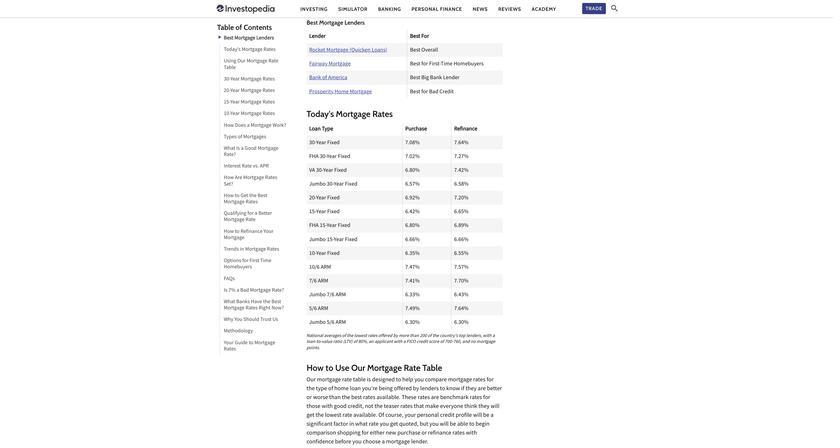 Task type: locate. For each thing, give the bounding box(es) containing it.
1 horizontal spatial by
[[413, 385, 419, 394]]

1 vertical spatial table
[[224, 64, 236, 72]]

for inside options for first time homebuyers
[[242, 258, 249, 266]]

than inside national averages of the lowest rates offered by more than 200 of the country's top lenders, with a loan-to-value ratio (ltv) of 80%, an applicant with a fico credit score of 700-760, and no mortgage points.
[[410, 333, 419, 340]]

0 horizontal spatial lender
[[309, 33, 326, 41]]

7%
[[229, 287, 236, 295]]

1 fha from the top
[[309, 153, 319, 161]]

jumbo
[[309, 181, 326, 189], [309, 236, 326, 244], [309, 291, 326, 300], [309, 319, 326, 327]]

in inside how to use our mortgage rate table our mortgage rate table is designed to help you compare mortgage rates for the type of home loan you're being offered by lenders to know if they are better or worse than the best rates available. these rates are benchmark rates for those with good credit, not the teaser rates that make everyone think they will get the lowest rate available. of course, your personal credit profile will be a significant factor in what rate you get quoted, but you will be able to begin comparison shopping for either new purchase or refinance rates with confidence before you choose a mortgage lender.
[[350, 421, 354, 430]]

get left quoted,
[[390, 421, 398, 430]]

applicant
[[375, 339, 393, 346]]

year inside 30-year mortgage rates link
[[230, 76, 240, 83]]

7.02%
[[406, 153, 420, 161]]

academy link
[[532, 6, 557, 13]]

jumbo 7/6 arm
[[309, 291, 346, 300]]

mortgage up "how to refinance your mortgage"
[[224, 217, 245, 224]]

score
[[429, 339, 439, 346]]

0 horizontal spatial time
[[260, 258, 272, 266]]

is inside is 7% a bad mortgage rate? link
[[224, 287, 228, 295]]

0 horizontal spatial 5/6
[[309, 305, 317, 314]]

to inside your guide to mortgage rates
[[249, 340, 254, 348]]

homebuyers inside options for first time homebuyers
[[224, 264, 252, 272]]

mortgage
[[414, 2, 448, 12], [319, 19, 343, 26], [235, 35, 255, 42], [242, 46, 263, 54], [327, 46, 349, 55], [247, 58, 268, 66], [329, 60, 351, 69], [241, 76, 262, 83], [241, 87, 262, 95], [350, 88, 372, 96], [241, 99, 262, 107], [336, 109, 371, 119], [241, 110, 262, 118], [251, 122, 272, 130], [258, 145, 279, 153], [243, 174, 264, 182], [224, 199, 245, 207], [224, 217, 245, 224], [224, 234, 245, 242], [245, 246, 266, 254], [250, 287, 271, 295], [224, 305, 245, 313], [255, 340, 275, 348], [367, 363, 402, 374]]

in right trends
[[240, 246, 244, 254]]

rates
[[264, 46, 276, 54], [263, 76, 275, 83], [263, 87, 275, 95], [263, 99, 275, 107], [373, 109, 393, 119], [263, 110, 275, 118], [265, 174, 277, 182], [246, 199, 258, 207], [267, 246, 279, 254], [246, 305, 258, 313], [224, 346, 236, 354]]

loan-
[[307, 339, 317, 346]]

1 horizontal spatial is
[[236, 145, 240, 153]]

0 horizontal spatial best mortgage lenders
[[224, 35, 274, 42]]

20- for 20-year mortgage rates
[[224, 87, 230, 95]]

how for how to get the best mortgage rates
[[224, 192, 234, 200]]

0 vertical spatial lowest
[[354, 333, 367, 340]]

1 horizontal spatial today's
[[307, 109, 334, 119]]

jumbo for jumbo 15-year fixed
[[309, 236, 326, 244]]

30-
[[224, 76, 230, 83], [309, 139, 316, 147], [320, 153, 327, 161], [316, 167, 323, 175], [327, 181, 334, 189]]

available. down the designed
[[377, 394, 401, 403]]

now?
[[272, 305, 284, 313]]

30- down using
[[224, 76, 230, 83]]

0 horizontal spatial in
[[240, 246, 244, 254]]

than inside how to use our mortgage rate table our mortgage rate table is designed to help you compare mortgage rates for the type of home loan you're being offered by lenders to know if they are better or worse than the best rates available. these rates are benchmark rates for those with good credit, not the teaser rates that make everyone think they will get the lowest rate available. of course, your personal credit profile will be a significant factor in what rate you get quoted, but you will be able to begin comparison shopping for either new purchase or refinance rates with confidence before you choose a mortgage lender.
[[329, 394, 341, 403]]

is inside what is a good mortgage rate?
[[236, 145, 240, 153]]

10- down 15-year mortgage rates link
[[224, 110, 230, 118]]

refinance down qualifying for a better mortgage rate link in the left of the page
[[241, 228, 263, 236]]

2 7.64% from the top
[[454, 305, 469, 314]]

bank right big
[[430, 74, 442, 82]]

how to refinance your mortgage link
[[220, 227, 287, 244]]

5/6 up 'averages'
[[327, 319, 335, 327]]

0 horizontal spatial 6.30%
[[406, 319, 420, 327]]

lender up rocket
[[309, 33, 326, 41]]

types of mortgages
[[224, 133, 266, 141]]

7.70%
[[454, 278, 469, 286]]

0 horizontal spatial bank
[[309, 74, 321, 82]]

today's mortgage rates link
[[220, 44, 276, 56]]

0 horizontal spatial 20-
[[224, 87, 230, 95]]

1 bank from the left
[[309, 74, 321, 82]]

30- for jumbo
[[327, 181, 334, 189]]

choose
[[363, 439, 381, 447]]

available.
[[377, 394, 401, 403], [354, 412, 378, 421]]

rates right 80%,
[[368, 333, 378, 340]]

1 horizontal spatial lender
[[443, 74, 460, 82]]

best down investing link
[[307, 19, 318, 26]]

0 horizontal spatial bad
[[240, 287, 249, 295]]

a
[[247, 122, 250, 130], [241, 145, 244, 153], [255, 210, 258, 218], [237, 287, 239, 295], [493, 333, 495, 340], [404, 339, 406, 346], [491, 412, 494, 421], [382, 439, 385, 447]]

make
[[425, 403, 439, 412]]

your inside "how to refinance your mortgage"
[[264, 228, 274, 236]]

7.64% up 7.27%
[[454, 139, 469, 147]]

offered right being
[[394, 385, 412, 394]]

1 vertical spatial 6.80%
[[406, 222, 420, 230]]

best down how are mortgage rates set? link
[[258, 192, 267, 200]]

best mortgage lenders down expert
[[307, 19, 365, 26]]

0 horizontal spatial 6.66%
[[406, 236, 420, 244]]

is left "7%"
[[224, 287, 228, 295]]

new
[[386, 430, 397, 439]]

0 horizontal spatial refinance
[[241, 228, 263, 236]]

with right lenders,
[[483, 333, 492, 340]]

fha 15-year fixed
[[309, 222, 351, 230]]

the right get
[[249, 192, 257, 200]]

jumbo 30-year fixed
[[309, 181, 358, 189]]

0 vertical spatial lender
[[309, 33, 326, 41]]

1 horizontal spatial get
[[390, 421, 398, 430]]

better
[[259, 210, 272, 218]]

7.64% down 6.43%
[[454, 305, 469, 314]]

0 vertical spatial than
[[410, 333, 419, 340]]

search image
[[611, 5, 618, 12]]

arm
[[321, 264, 331, 272], [318, 278, 328, 286], [336, 291, 346, 300], [318, 305, 328, 314], [336, 319, 346, 327]]

1 horizontal spatial 6.66%
[[454, 236, 469, 244]]

rate inside using our mortgage rate table
[[269, 58, 279, 66]]

qualifying for a better mortgage rate
[[224, 210, 272, 224]]

offered right an
[[379, 333, 393, 340]]

or right purchase
[[422, 430, 427, 439]]

0 horizontal spatial 10-
[[224, 110, 230, 118]]

0 vertical spatial lenders
[[450, 2, 479, 12]]

1 vertical spatial by
[[413, 385, 419, 394]]

of right 'averages'
[[342, 333, 346, 340]]

banking link
[[378, 6, 401, 13]]

0 vertical spatial by
[[393, 333, 398, 340]]

how inside how to use our mortgage rate table our mortgage rate table is designed to help you compare mortgage rates for the type of home loan you're being offered by lenders to know if they are better or worse than the best rates available. these rates are benchmark rates for those with good credit, not the teaser rates that make everyone think they will get the lowest rate available. of course, your personal credit profile will be a significant factor in what rate you get quoted, but you will be able to begin comparison shopping for either new purchase or refinance rates with confidence before you choose a mortgage lender.
[[307, 363, 324, 374]]

being
[[379, 385, 393, 394]]

fha up va
[[309, 153, 319, 161]]

0 horizontal spatial homebuyers
[[224, 264, 252, 272]]

than left '200'
[[410, 333, 419, 340]]

are left better
[[478, 385, 486, 394]]

15- down the 20-year fixed
[[309, 208, 316, 217]]

6.80% for 6.89%
[[406, 222, 420, 230]]

0 horizontal spatial credit
[[417, 339, 428, 346]]

year down the 20-year fixed
[[316, 208, 326, 217]]

with
[[483, 333, 492, 340], [394, 339, 403, 346], [322, 403, 333, 412], [466, 430, 477, 439]]

arm down jumbo 7/6 arm
[[318, 305, 328, 314]]

0 horizontal spatial lowest
[[325, 412, 342, 421]]

1 horizontal spatial 10-
[[309, 250, 316, 258]]

what inside what banks have the best mortgage rates right now?
[[224, 299, 235, 307]]

mortgage inside how to use our mortgage rate table our mortgage rate table is designed to help you compare mortgage rates for the type of home loan you're being offered by lenders to know if they are better or worse than the best rates available. these rates are benchmark rates for those with good credit, not the teaser rates that make everyone think they will get the lowest rate available. of course, your personal credit profile will be a significant factor in what rate you get quoted, but you will be able to begin comparison shopping for either new purchase or refinance rates with confidence before you choose a mortgage lender.
[[367, 363, 402, 374]]

mortgage inside how are mortgage rates set?
[[243, 174, 264, 182]]

1 horizontal spatial they
[[479, 403, 490, 412]]

rocket
[[309, 46, 325, 55]]

1 horizontal spatial 20-
[[309, 195, 316, 203]]

jumbo for jumbo 5/6 arm
[[309, 319, 326, 327]]

15- down "20-year mortgage rates" link
[[224, 99, 230, 107]]

mortgage up america
[[329, 60, 351, 69]]

2 jumbo from the top
[[309, 236, 326, 244]]

0 vertical spatial what
[[224, 145, 235, 153]]

0 vertical spatial offered
[[379, 333, 393, 340]]

year inside 10-year mortgage rates link
[[230, 110, 240, 118]]

1 vertical spatial what
[[224, 299, 235, 307]]

1 vertical spatial rate?
[[272, 287, 284, 295]]

2 6.80% from the top
[[406, 222, 420, 230]]

0 horizontal spatial or
[[307, 394, 312, 403]]

mortgage right home
[[350, 88, 372, 96]]

10- inside 10-year mortgage rates link
[[224, 110, 230, 118]]

arm for 10/6 arm
[[321, 264, 331, 272]]

(ltv)
[[343, 339, 353, 346]]

1 horizontal spatial bad
[[429, 88, 439, 96]]

of inside how to use our mortgage rate table our mortgage rate table is designed to help you compare mortgage rates for the type of home loan you're being offered by lenders to know if they are better or worse than the best rates available. these rates are benchmark rates for those with good credit, not the teaser rates that make everyone think they will get the lowest rate available. of course, your personal credit profile will be a significant factor in what rate you get quoted, but you will be able to begin comparison shopping for either new purchase or refinance rates with confidence before you choose a mortgage lender.
[[328, 385, 333, 394]]

1 horizontal spatial credit
[[440, 412, 455, 421]]

big
[[422, 74, 429, 82]]

fixed up fha 30-year fixed
[[327, 139, 340, 147]]

1 vertical spatial offered
[[394, 385, 412, 394]]

best inside what banks have the best mortgage rates right now?
[[272, 299, 281, 307]]

personal finance
[[412, 6, 462, 12]]

1 horizontal spatial than
[[410, 333, 419, 340]]

offered inside how to use our mortgage rate table our mortgage rate table is designed to help you compare mortgage rates for the type of home loan you're being offered by lenders to know if they are better or worse than the best rates available. these rates are benchmark rates for those with good credit, not the teaser rates that make everyone think they will get the lowest rate available. of course, your personal credit profile will be a significant factor in what rate you get quoted, but you will be able to begin comparison shopping for either new purchase or refinance rates with confidence before you choose a mortgage lender.
[[394, 385, 412, 394]]

jumbo for jumbo 30-year fixed
[[309, 181, 326, 189]]

0 vertical spatial table
[[217, 23, 234, 32]]

table up 30-year mortgage rates link
[[224, 64, 236, 72]]

loan type
[[309, 125, 333, 134]]

our right using
[[237, 58, 246, 66]]

3 jumbo from the top
[[309, 291, 326, 300]]

rates down 'profile'
[[453, 430, 465, 439]]

1 horizontal spatial in
[[350, 421, 354, 430]]

mortgage up the designed
[[367, 363, 402, 374]]

1 vertical spatial lowest
[[325, 412, 342, 421]]

0 vertical spatial today's
[[224, 46, 241, 54]]

30-year fixed
[[309, 139, 340, 147]]

shopping
[[337, 430, 361, 439]]

what inside what is a good mortgage rate?
[[224, 145, 235, 153]]

than right 'worse'
[[329, 394, 341, 403]]

those
[[307, 403, 321, 412]]

rate? for what is a good mortgage rate?
[[224, 151, 236, 159]]

2 fha from the top
[[309, 222, 319, 230]]

20-year mortgage rates
[[224, 87, 275, 95]]

factor
[[334, 421, 348, 430]]

0 horizontal spatial than
[[329, 394, 341, 403]]

homebuyers for best for first-time homebuyers
[[454, 60, 484, 69]]

1 jumbo from the top
[[309, 181, 326, 189]]

bad up banks
[[240, 287, 249, 295]]

rate left what
[[343, 412, 352, 421]]

1 horizontal spatial lenders
[[345, 19, 365, 26]]

5/6 arm
[[309, 305, 328, 314]]

mortgage down today's mortgage rates link at the top
[[247, 58, 268, 66]]

your
[[264, 228, 274, 236], [224, 340, 234, 348]]

1 vertical spatial bad
[[240, 287, 249, 295]]

today's mortgage rates down best mortgage lenders link at the left top of the page
[[224, 46, 276, 54]]

fha for fha 15-year fixed
[[309, 222, 319, 230]]

1 horizontal spatial homebuyers
[[454, 60, 484, 69]]

6.66%
[[406, 236, 420, 244], [454, 236, 469, 244]]

1 vertical spatial today's
[[307, 109, 334, 119]]

of right type
[[328, 385, 333, 394]]

1 vertical spatial time
[[260, 258, 272, 266]]

how to get the best mortgage rates link
[[220, 191, 287, 209]]

table inside how to use our mortgage rate table our mortgage rate table is designed to help you compare mortgage rates for the type of home loan you're being offered by lenders to know if they are better or worse than the best rates available. these rates are benchmark rates for those with good credit, not the teaser rates that make everyone think they will get the lowest rate available. of course, your personal credit profile will be a significant factor in what rate you get quoted, but you will be able to begin comparison shopping for either new purchase or refinance rates with confidence before you choose a mortgage lender.
[[423, 363, 443, 374]]

work?
[[273, 122, 286, 130]]

significant
[[307, 421, 333, 430]]

for left better
[[248, 210, 254, 218]]

table inside using our mortgage rate table
[[224, 64, 236, 72]]

0 horizontal spatial offered
[[379, 333, 393, 340]]

1 horizontal spatial best mortgage lenders
[[307, 19, 365, 26]]

1 vertical spatial credit
[[440, 412, 455, 421]]

1 vertical spatial is
[[224, 287, 228, 295]]

rates inside how to get the best mortgage rates
[[246, 199, 258, 207]]

1 horizontal spatial offered
[[394, 385, 412, 394]]

finance
[[440, 6, 462, 12]]

lowest
[[354, 333, 367, 340], [325, 412, 342, 421]]

best mortgage lenders inside best mortgage lenders link
[[224, 35, 274, 42]]

how inside how are mortgage rates set?
[[224, 174, 234, 182]]

mortgage inside qualifying for a better mortgage rate
[[224, 217, 245, 224]]

2 horizontal spatial lenders
[[450, 2, 479, 12]]

your
[[405, 412, 416, 421]]

best for bad credit
[[410, 88, 454, 96]]

best mortgage lenders
[[307, 19, 365, 26], [224, 35, 274, 42]]

rate? inside what is a good mortgage rate?
[[224, 151, 236, 159]]

rate inside qualifying for a better mortgage rate
[[246, 217, 256, 224]]

begin
[[476, 421, 490, 430]]

arm down 10/6 arm
[[318, 278, 328, 286]]

first-
[[429, 60, 441, 69]]

the right have
[[263, 299, 271, 307]]

arm for 5/6 arm
[[318, 305, 328, 314]]

prosperity
[[309, 88, 334, 96]]

1 vertical spatial 20-
[[309, 195, 316, 203]]

time for first
[[260, 258, 272, 266]]

0 vertical spatial or
[[307, 394, 312, 403]]

jumbo up national
[[309, 319, 326, 327]]

6.30% down 7.49%
[[406, 319, 420, 327]]

rate inside how to use our mortgage rate table our mortgage rate table is designed to help you compare mortgage rates for the type of home loan you're being offered by lenders to know if they are better or worse than the best rates available. these rates are benchmark rates for those with good credit, not the teaser rates that make everyone think they will get the lowest rate available. of course, your personal credit profile will be a significant factor in what rate you get quoted, but you will be able to begin comparison shopping for either new purchase or refinance rates with confidence before you choose a mortgage lender.
[[404, 363, 421, 374]]

0 vertical spatial 20-
[[224, 87, 230, 95]]

0 vertical spatial 7.64%
[[454, 139, 469, 147]]

rates right the best
[[363, 394, 376, 403]]

best mortgage lenders up today's mortgage rates link at the top
[[224, 35, 274, 42]]

time inside options for first time homebuyers
[[260, 258, 272, 266]]

mortgage right good
[[258, 145, 279, 153]]

0 vertical spatial your
[[264, 228, 274, 236]]

0 vertical spatial fha
[[309, 153, 319, 161]]

your left guide
[[224, 340, 234, 348]]

2 horizontal spatial will
[[491, 403, 500, 412]]

year up va 30-year fixed
[[327, 153, 337, 161]]

1 horizontal spatial your
[[264, 228, 274, 236]]

0 vertical spatial rate?
[[224, 151, 236, 159]]

prosperity home mortgage link
[[309, 88, 372, 96]]

everyone
[[440, 403, 463, 412]]

15-year fixed
[[309, 208, 340, 217]]

0 vertical spatial credit
[[417, 339, 428, 346]]

1 what from the top
[[224, 145, 235, 153]]

if
[[461, 385, 465, 394]]

7.42%
[[454, 167, 469, 175]]

1 vertical spatial they
[[479, 403, 490, 412]]

mortgages
[[243, 133, 266, 141]]

comparison
[[307, 430, 336, 439]]

6.55%
[[454, 250, 469, 258]]

fixed down jumbo 15-year fixed at the left
[[327, 250, 340, 258]]

bank of america
[[309, 74, 348, 82]]

by inside national averages of the lowest rates offered by more than 200 of the country's top lenders, with a loan-to-value ratio (ltv) of 80%, an applicant with a fico credit score of 700-760, and no mortgage points.
[[393, 333, 398, 340]]

what is a good mortgage rate?
[[224, 145, 279, 159]]

bad left "credit"
[[429, 88, 439, 96]]

1 vertical spatial in
[[350, 421, 354, 430]]

mortgage inside national averages of the lowest rates offered by more than 200 of the country's top lenders, with a loan-to-value ratio (ltv) of 80%, an applicant with a fico credit score of 700-760, and no mortgage points.
[[477, 339, 496, 346]]

fha down 15-year fixed
[[309, 222, 319, 230]]

1 vertical spatial 7.64%
[[454, 305, 469, 314]]

30- down va 30-year fixed
[[327, 181, 334, 189]]

fixed
[[327, 139, 340, 147], [338, 153, 351, 161], [334, 167, 347, 175], [345, 181, 358, 189], [327, 195, 340, 203], [327, 208, 340, 217], [338, 222, 351, 230], [345, 236, 358, 244], [327, 250, 340, 258]]

1 horizontal spatial time
[[441, 60, 453, 69]]

0 vertical spatial time
[[441, 60, 453, 69]]

to inside "how to refinance your mortgage"
[[235, 228, 240, 236]]

0 vertical spatial is
[[236, 145, 240, 153]]

best down the best overall
[[410, 60, 421, 69]]

1 7.64% from the top
[[454, 139, 469, 147]]

1 vertical spatial homebuyers
[[224, 264, 252, 272]]

how inside how to get the best mortgage rates
[[224, 192, 234, 200]]

30- down 30-year fixed at the left
[[320, 153, 327, 161]]

2 vertical spatial lenders
[[256, 35, 274, 42]]

best down the best for
[[410, 46, 421, 55]]

personal
[[412, 6, 439, 12]]

6.30% up top
[[454, 319, 469, 327]]

0 horizontal spatial today's
[[224, 46, 241, 54]]

1 6.80% from the top
[[406, 167, 420, 175]]

how for how does a mortgage work?
[[224, 122, 234, 130]]

you
[[415, 376, 424, 385], [380, 421, 389, 430], [430, 421, 439, 430], [353, 439, 362, 447]]

how for how to refinance your mortgage
[[224, 228, 234, 236]]

loan
[[309, 125, 321, 134]]

30-year mortgage rates
[[224, 76, 275, 83]]

credit left 'profile'
[[440, 412, 455, 421]]

0 horizontal spatial by
[[393, 333, 398, 340]]

0 horizontal spatial today's mortgage rates
[[224, 46, 276, 54]]

prosperity home mortgage
[[309, 88, 372, 96]]

lowest left an
[[354, 333, 367, 340]]

1 horizontal spatial 5/6
[[327, 319, 335, 327]]

6.35%
[[406, 250, 420, 258]]

mortgage up 15-year mortgage rates
[[241, 87, 262, 95]]

how inside "how to refinance your mortgage"
[[224, 228, 234, 236]]

benchmark
[[441, 394, 469, 403]]

6.42%
[[406, 208, 420, 217]]

0 vertical spatial 6.80%
[[406, 167, 420, 175]]

7.64% for 7.08%
[[454, 139, 469, 147]]

0 vertical spatial available.
[[377, 394, 401, 403]]

7/6 down "7/6 arm"
[[327, 291, 335, 300]]

a left good
[[241, 145, 244, 153]]

than
[[410, 333, 419, 340], [329, 394, 341, 403]]

for right if
[[487, 376, 494, 385]]

best inside how to get the best mortgage rates
[[258, 192, 267, 200]]

rate up help
[[404, 363, 421, 374]]

credit right fico
[[417, 339, 428, 346]]

be left able
[[450, 421, 456, 430]]

using our mortgage rate table
[[224, 58, 279, 72]]

0 horizontal spatial are
[[431, 394, 439, 403]]

2 what from the top
[[224, 299, 235, 307]]

4 jumbo from the top
[[309, 319, 326, 327]]

or
[[307, 394, 312, 403], [422, 430, 427, 439]]

a right does
[[247, 122, 250, 130]]

1 vertical spatial 10-
[[309, 250, 316, 258]]

what down "7%"
[[224, 299, 235, 307]]

home
[[335, 88, 349, 96]]

2 vertical spatial table
[[423, 363, 443, 374]]

1 horizontal spatial be
[[483, 412, 490, 421]]

1 vertical spatial than
[[329, 394, 341, 403]]

they right if
[[466, 385, 477, 394]]

time
[[441, 60, 453, 69], [260, 258, 272, 266]]

lowest inside national averages of the lowest rates offered by more than 200 of the country's top lenders, with a loan-to-value ratio (ltv) of 80%, an applicant with a fico credit score of 700-760, and no mortgage points.
[[354, 333, 367, 340]]

0 vertical spatial refinance
[[454, 125, 478, 134]]

mortgage up qualifying
[[224, 199, 245, 207]]

0 vertical spatial today's mortgage rates
[[224, 46, 276, 54]]

the right 'picks'
[[381, 2, 394, 12]]

year
[[230, 76, 240, 83], [230, 87, 240, 95], [230, 99, 240, 107], [230, 110, 240, 118], [316, 139, 326, 147], [327, 153, 337, 161], [323, 167, 333, 175], [334, 181, 344, 189], [316, 195, 326, 203], [316, 208, 326, 217], [327, 222, 337, 230], [334, 236, 344, 244], [316, 250, 326, 258]]

rates inside national averages of the lowest rates offered by more than 200 of the country's top lenders, with a loan-to-value ratio (ltv) of 80%, an applicant with a fico credit score of 700-760, and no mortgage points.
[[368, 333, 378, 340]]

of left america
[[323, 74, 327, 82]]

what for rate?
[[224, 145, 235, 153]]

1 vertical spatial your
[[224, 340, 234, 348]]

or left 'worse'
[[307, 394, 312, 403]]

mortgage inside what banks have the best mortgage rates right now?
[[224, 305, 245, 313]]

30- for va
[[316, 167, 323, 175]]

6.66% down 6.89%
[[454, 236, 469, 244]]

10- for 10-year mortgage rates
[[224, 110, 230, 118]]

how for how are mortgage rates set?
[[224, 174, 234, 182]]

15-
[[224, 99, 230, 107], [309, 208, 316, 217], [320, 222, 327, 230], [327, 236, 334, 244]]

0 vertical spatial 5/6
[[309, 305, 317, 314]]

to
[[235, 192, 240, 200], [235, 228, 240, 236], [249, 340, 254, 348], [326, 363, 334, 374], [396, 376, 401, 385], [440, 385, 445, 394], [470, 421, 475, 430]]

mortgage up you
[[224, 305, 245, 313]]

mortgage down trust
[[255, 340, 275, 348]]



Task type: vqa. For each thing, say whether or not it's contained in the screenshot.
the 'FHA' to the bottom
yes



Task type: describe. For each thing, give the bounding box(es) containing it.
how are mortgage rates set?
[[224, 174, 277, 189]]

personal finance link
[[412, 6, 462, 13]]

your guide to mortgage rates link
[[220, 338, 287, 356]]

a inside what is a good mortgage rate?
[[241, 145, 244, 153]]

rates left better
[[474, 376, 486, 385]]

1 vertical spatial 5/6
[[327, 319, 335, 327]]

is 7% a bad mortgage rate?
[[224, 287, 284, 295]]

1 horizontal spatial refinance
[[454, 125, 478, 134]]

rates left that
[[401, 403, 413, 412]]

1 6.66% from the left
[[406, 236, 420, 244]]

rates right if
[[470, 394, 482, 403]]

0 horizontal spatial will
[[440, 421, 449, 430]]

mortgage up fairway mortgage link
[[327, 46, 349, 55]]

how are mortgage rates set? link
[[220, 173, 287, 191]]

7/6 arm
[[309, 278, 328, 286]]

lowest inside how to use our mortgage rate table our mortgage rate table is designed to help you compare mortgage rates for the type of home loan you're being offered by lenders to know if they are better or worse than the best rates available. these rates are benchmark rates for those with good credit, not the teaser rates that make everyone think they will get the lowest rate available. of course, your personal credit profile will be a significant factor in what rate you get quoted, but you will be able to begin comparison shopping for either new purchase or refinance rates with confidence before you choose a mortgage lender.
[[325, 412, 342, 421]]

year down va 30-year fixed
[[334, 181, 344, 189]]

a right choose
[[382, 439, 385, 447]]

what for mortgage
[[224, 299, 235, 307]]

with left good
[[322, 403, 333, 412]]

country's
[[440, 333, 458, 340]]

of right '200'
[[428, 333, 432, 340]]

rates inside what banks have the best mortgage rates right now?
[[246, 305, 258, 313]]

national averages of the lowest rates offered by more than 200 of the country's top lenders, with a loan-to-value ratio (ltv) of 80%, an applicant with a fico credit score of 700-760, and no mortgage points.
[[307, 333, 496, 352]]

7.27%
[[454, 153, 469, 161]]

options for first time homebuyers link
[[220, 256, 287, 274]]

the right "ratio" at bottom left
[[347, 333, 354, 340]]

rate right what
[[369, 421, 379, 430]]

what banks have the best mortgage rates right now? link
[[220, 297, 287, 315]]

today's inside today's mortgage rates link
[[224, 46, 241, 54]]

10-year fixed
[[309, 250, 340, 258]]

for left "either"
[[362, 430, 369, 439]]

best left personal
[[395, 2, 412, 12]]

2 bank from the left
[[430, 74, 442, 82]]

how to get the best mortgage rates
[[224, 192, 267, 207]]

the down 'worse'
[[316, 412, 324, 421]]

1 vertical spatial 7/6
[[327, 291, 335, 300]]

mortgage down the "table of contents"
[[235, 35, 255, 42]]

7.08%
[[406, 139, 420, 147]]

you right but
[[430, 421, 439, 430]]

reviews
[[499, 6, 522, 12]]

lenders
[[421, 385, 439, 394]]

for right think
[[484, 394, 491, 403]]

fixed down fha 15-year fixed
[[345, 236, 358, 244]]

a inside how does a mortgage work? link
[[247, 122, 250, 130]]

mortgage up mortgages
[[251, 122, 272, 130]]

your guide to mortgage rates
[[224, 340, 275, 354]]

7.49%
[[406, 305, 420, 314]]

america
[[328, 74, 348, 82]]

fixed up va 30-year fixed
[[338, 153, 351, 161]]

to left "know"
[[440, 385, 445, 394]]

mortgage down quoted,
[[386, 439, 410, 447]]

jumbo 5/6 arm
[[309, 319, 346, 327]]

10- for 10-year fixed
[[309, 250, 316, 258]]

mortgage up first
[[245, 246, 266, 254]]

bank of america link
[[309, 74, 348, 82]]

how does a mortgage work?
[[224, 122, 286, 130]]

why
[[224, 317, 233, 324]]

20-year mortgage rates link
[[220, 86, 275, 97]]

personal
[[417, 412, 439, 421]]

news link
[[473, 6, 488, 13]]

for inside qualifying for a better mortgage rate
[[248, 210, 254, 218]]

year inside 15-year mortgage rates link
[[230, 99, 240, 107]]

mortgage inside what is a good mortgage rate?
[[258, 145, 279, 153]]

fixed down jumbo 30-year fixed
[[327, 195, 340, 203]]

a inside qualifying for a better mortgage rate
[[255, 210, 258, 218]]

credit,
[[348, 403, 364, 412]]

jumbo for jumbo 7/6 arm
[[309, 291, 326, 300]]

loan
[[350, 385, 361, 394]]

rates right these
[[418, 394, 430, 403]]

fha for fha 30-year fixed
[[309, 153, 319, 161]]

year up jumbo 15-year fixed at the left
[[327, 222, 337, 230]]

good
[[245, 145, 257, 153]]

30- down loan
[[309, 139, 316, 147]]

apr
[[260, 163, 269, 171]]

to right able
[[470, 421, 475, 430]]

investopedia homepage image
[[217, 4, 275, 14]]

mortgage inside "how to refinance your mortgage"
[[224, 234, 245, 242]]

10-year mortgage rates
[[224, 110, 275, 118]]

year up 15-year fixed
[[316, 195, 326, 203]]

with down 'profile'
[[466, 430, 477, 439]]

methodology
[[224, 328, 253, 336]]

mortgage up have
[[250, 287, 271, 295]]

first
[[250, 258, 259, 266]]

worse
[[313, 394, 328, 403]]

1 vertical spatial today's mortgage rates
[[307, 109, 393, 119]]

refinance
[[428, 430, 452, 439]]

trends
[[224, 246, 239, 254]]

1 horizontal spatial will
[[473, 412, 482, 421]]

the right not
[[375, 403, 383, 412]]

best down best big bank lender
[[410, 88, 421, 96]]

of up best mortgage lenders link at the left top of the page
[[236, 23, 242, 32]]

the inside what banks have the best mortgage rates right now?
[[263, 299, 271, 307]]

time for first-
[[441, 60, 453, 69]]

year down fha 15-year fixed
[[334, 236, 344, 244]]

15- down fha 15-year fixed
[[327, 236, 334, 244]]

mortgage inside your guide to mortgage rates
[[255, 340, 275, 348]]

credit
[[440, 88, 454, 96]]

arm up jumbo 5/6 arm
[[336, 291, 346, 300]]

the right '200'
[[433, 333, 439, 340]]

mortgage inside how to get the best mortgage rates
[[224, 199, 245, 207]]

help
[[403, 376, 414, 385]]

6.92%
[[406, 195, 420, 203]]

an
[[369, 339, 374, 346]]

0 horizontal spatial lenders
[[256, 35, 274, 42]]

our inside using our mortgage rate table
[[237, 58, 246, 66]]

mortgage down the 20-year mortgage rates
[[241, 99, 262, 107]]

best big bank lender
[[410, 74, 460, 82]]

to-
[[317, 339, 322, 346]]

15-year mortgage rates link
[[220, 97, 275, 109]]

for down big
[[422, 88, 428, 96]]

mortgage inside using our mortgage rate table
[[247, 58, 268, 66]]

700-
[[445, 339, 454, 346]]

banking
[[378, 6, 401, 12]]

a inside is 7% a bad mortgage rate? link
[[237, 287, 239, 295]]

1 horizontal spatial are
[[478, 385, 486, 394]]

1 vertical spatial lender
[[443, 74, 460, 82]]

type
[[322, 125, 333, 134]]

designed
[[372, 376, 395, 385]]

15-year mortgage rates
[[224, 99, 275, 107]]

averages
[[324, 333, 341, 340]]

us
[[273, 317, 278, 324]]

table of contents
[[217, 23, 272, 32]]

rate? for is 7% a bad mortgage rate?
[[272, 287, 284, 295]]

20- for 20-year fixed
[[309, 195, 316, 203]]

of right (ltv)
[[354, 339, 358, 346]]

before
[[335, 439, 351, 447]]

fairway
[[309, 60, 328, 69]]

quoted,
[[399, 421, 419, 430]]

0 horizontal spatial get
[[307, 412, 315, 421]]

7.57%
[[454, 264, 469, 272]]

for
[[422, 33, 429, 41]]

offered inside national averages of the lowest rates offered by more than 200 of the country's top lenders, with a loan-to-value ratio (ltv) of 80%, an applicant with a fico credit score of 700-760, and no mortgage points.
[[379, 333, 393, 340]]

best for first-time homebuyers
[[410, 60, 484, 69]]

fixed down va 30-year fixed
[[345, 181, 358, 189]]

6.89%
[[454, 222, 469, 230]]

but
[[420, 421, 429, 430]]

mortgage up the 20-year mortgage rates
[[241, 76, 262, 83]]

0 horizontal spatial they
[[466, 385, 477, 394]]

homebuyers for options for first time homebuyers
[[224, 264, 252, 272]]

30- for fha
[[320, 153, 327, 161]]

2 6.66% from the left
[[454, 236, 469, 244]]

a left fico
[[404, 339, 406, 346]]

mortgage down expert
[[319, 19, 343, 26]]

trust
[[260, 317, 272, 324]]

7.64% for 7.49%
[[454, 305, 469, 314]]

1 vertical spatial available.
[[354, 412, 378, 421]]

how does a mortgage work? link
[[220, 120, 286, 132]]

top
[[459, 333, 466, 340]]

6.80% for 7.42%
[[406, 167, 420, 175]]

to inside how to get the best mortgage rates
[[235, 192, 240, 200]]

of right types
[[238, 133, 242, 141]]

of left 700-
[[440, 339, 444, 346]]

to left help
[[396, 376, 401, 385]]

our left type
[[307, 376, 316, 385]]

loans)
[[372, 46, 388, 55]]

academy
[[532, 6, 557, 12]]

by inside how to use our mortgage rate table our mortgage rate table is designed to help you compare mortgage rates for the type of home loan you're being offered by lenders to know if they are better or worse than the best rates available. these rates are benchmark rates for those with good credit, not the teaser rates that make everyone think they will get the lowest rate available. of course, your personal credit profile will be a significant factor in what rate you get quoted, but you will be able to begin comparison shopping for either new purchase or refinance rates with confidence before you choose a mortgage lender.
[[413, 385, 419, 394]]

7.41%
[[406, 278, 420, 286]]

year up 10/6 arm
[[316, 250, 326, 258]]

1 6.30% from the left
[[406, 319, 420, 327]]

credit inside how to use our mortgage rate table our mortgage rate table is designed to help you compare mortgage rates for the type of home loan you're being offered by lenders to know if they are better or worse than the best rates available. these rates are benchmark rates for those with good credit, not the teaser rates that make everyone think they will get the lowest rate available. of course, your personal credit profile will be a significant factor in what rate you get quoted, but you will be able to begin comparison shopping for either new purchase or refinance rates with confidence before you choose a mortgage lender.
[[440, 412, 455, 421]]

mortgage down use
[[317, 376, 341, 385]]

the left type
[[307, 385, 315, 394]]

10/6
[[309, 264, 320, 272]]

why you should trust us
[[224, 317, 278, 324]]

refinance inside "how to refinance your mortgage"
[[241, 228, 263, 236]]

6.57%
[[406, 181, 420, 189]]

not
[[365, 403, 374, 412]]

arm for 7/6 arm
[[318, 278, 328, 286]]

best left big
[[410, 74, 421, 82]]

0 horizontal spatial be
[[450, 421, 456, 430]]

rates inside your guide to mortgage rates
[[224, 346, 236, 354]]

lenders,
[[467, 333, 482, 340]]

fixed up jumbo 30-year fixed
[[334, 167, 347, 175]]

you right before
[[353, 439, 362, 447]]

your inside your guide to mortgage rates
[[224, 340, 234, 348]]

arm up 'averages'
[[336, 319, 346, 327]]

options for first time homebuyers
[[224, 258, 272, 272]]

for left first-
[[422, 60, 428, 69]]

how to refinance your mortgage
[[224, 228, 274, 242]]

good
[[334, 403, 347, 412]]

mortgage up for
[[414, 2, 448, 12]]

using
[[224, 58, 236, 66]]

rates inside how are mortgage rates set?
[[265, 174, 277, 182]]

best down the "table of contents"
[[224, 35, 234, 42]]

the left the best
[[342, 394, 350, 403]]

mortgage down home
[[336, 109, 371, 119]]

15- down 15-year fixed
[[320, 222, 327, 230]]

a right 'begin'
[[491, 412, 494, 421]]

purchase
[[406, 125, 427, 134]]

mortgage up "benchmark"
[[448, 376, 472, 385]]

the inside how to get the best mortgage rates
[[249, 192, 257, 200]]

0 horizontal spatial 7/6
[[309, 278, 317, 286]]

fixed up jumbo 15-year fixed at the left
[[338, 222, 351, 230]]

2 6.30% from the left
[[454, 319, 469, 327]]

and
[[463, 339, 470, 346]]

options
[[224, 258, 241, 266]]

what
[[355, 421, 368, 430]]

our up the table
[[351, 363, 365, 374]]

you right help
[[415, 376, 424, 385]]

1 vertical spatial or
[[422, 430, 427, 439]]

1 vertical spatial lenders
[[345, 19, 365, 26]]

rate left vs.
[[242, 163, 252, 171]]

with left fico
[[394, 339, 403, 346]]

how to use our mortgage rate table our mortgage rate table is designed to help you compare mortgage rates for the type of home loan you're being offered by lenders to know if they are better or worse than the best rates available. these rates are benchmark rates for those with good credit, not the teaser rates that make everyone think they will get the lowest rate available. of course, your personal credit profile will be a significant factor in what rate you get quoted, but you will be able to begin comparison shopping for either new purchase or refinance rates with confidence before you choose a mortgage lender.
[[307, 363, 502, 447]]

fixed up fha 15-year fixed
[[327, 208, 340, 217]]

you down teaser
[[380, 421, 389, 430]]

year down fha 30-year fixed
[[323, 167, 333, 175]]

credit inside national averages of the lowest rates offered by more than 200 of the country's top lenders, with a loan-to-value ratio (ltv) of 80%, an applicant with a fico credit score of 700-760, and no mortgage points.
[[417, 339, 428, 346]]

mortgage down best mortgage lenders link at the left top of the page
[[242, 46, 263, 54]]

for right 'picks'
[[369, 2, 380, 12]]

mortgage down 15-year mortgage rates
[[241, 110, 262, 118]]

year down "loan type"
[[316, 139, 326, 147]]

a right lenders,
[[493, 333, 495, 340]]

our left expert
[[307, 2, 321, 12]]

rate left the table
[[342, 376, 352, 385]]

you're
[[362, 385, 378, 394]]

0 vertical spatial bad
[[429, 88, 439, 96]]

home
[[335, 385, 349, 394]]

best left for
[[410, 33, 421, 41]]

year inside "20-year mortgage rates" link
[[230, 87, 240, 95]]

teaser
[[384, 403, 399, 412]]

types
[[224, 133, 237, 141]]



